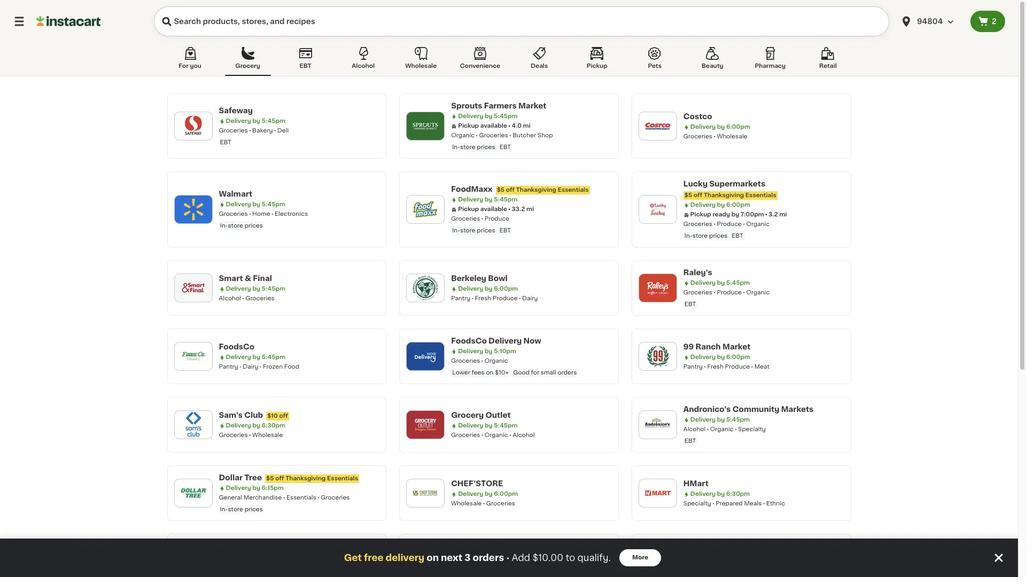 Task type: describe. For each thing, give the bounding box(es) containing it.
by for walmart
[[253, 202, 260, 208]]

retail button
[[806, 45, 852, 76]]

foodmaxx
[[452, 186, 493, 193]]

pantry dairy frozen food
[[219, 364, 300, 370]]

pets button
[[632, 45, 678, 76]]

prepared
[[716, 501, 743, 507]]

to
[[566, 554, 576, 563]]

in- for 3.2 mi
[[685, 233, 693, 239]]

retail
[[820, 63, 837, 69]]

94804
[[918, 18, 944, 25]]

essentials inside dollar tree $5 off thanksgiving essentials
[[327, 476, 358, 482]]

wholesale button
[[398, 45, 444, 76]]

outlet
[[486, 412, 511, 419]]

small
[[541, 370, 557, 376]]

pantry for 99 ranch market
[[684, 364, 703, 370]]

pickup for 4.0 mi
[[458, 123, 479, 129]]

deals button
[[517, 45, 563, 76]]

by for safeway
[[253, 118, 260, 124]]

for you
[[179, 63, 202, 69]]

foodsco logo image
[[179, 343, 207, 371]]

sprouts
[[452, 102, 483, 110]]

pickup for 33.2 mi
[[458, 206, 479, 212]]

qualify.
[[578, 554, 611, 563]]

2 groceries produce organic from the top
[[684, 290, 770, 296]]

alcohol groceries
[[219, 296, 275, 302]]

chef'store logo image
[[412, 480, 440, 508]]

andronico's
[[684, 406, 731, 413]]

eleven
[[227, 543, 253, 550]]

delivery by 6:00pm for chef'store
[[458, 492, 518, 497]]

by for foodsco delivery now
[[485, 349, 493, 355]]

foodsco for foodsco delivery now
[[452, 337, 487, 345]]

fees
[[472, 370, 485, 376]]

$5 for dollar tree
[[266, 476, 274, 482]]

by for smart & final
[[253, 286, 260, 292]]

by for raley's
[[718, 280, 725, 286]]

delivery for smart & final
[[226, 286, 251, 292]]

lower
[[453, 370, 471, 376]]

delivery for sprouts farmers market
[[458, 113, 484, 119]]

1 horizontal spatial specialty
[[739, 427, 766, 433]]

pickup available for produce
[[458, 206, 508, 212]]

delivery by 5:45pm for walmart
[[226, 202, 285, 208]]

delivery by 5:45pm for safeway
[[226, 118, 285, 124]]

6:30pm for wholesale
[[262, 423, 286, 429]]

pharmacy
[[755, 63, 786, 69]]

33.2
[[512, 206, 525, 212]]

lucky supermarkets logo image
[[644, 196, 672, 224]]

99 ranch market logo image
[[644, 343, 672, 371]]

groceries wholesale for 6:00pm
[[684, 134, 748, 140]]

$5 for lucky supermarkets
[[685, 193, 693, 198]]

foodmaxx logo image
[[412, 196, 440, 224]]

farmers
[[484, 102, 517, 110]]

market for sprouts farmers market
[[519, 102, 547, 110]]

fresh for bowl
[[475, 296, 492, 302]]

mi up butcher
[[524, 123, 531, 129]]

4.0
[[512, 123, 522, 129]]

groceries down sam's
[[219, 433, 248, 439]]

1 horizontal spatial dairy
[[523, 296, 538, 302]]

lucky
[[684, 180, 708, 188]]

5:45pm for sprouts farmers market
[[494, 113, 518, 119]]

club
[[245, 412, 263, 419]]

markets
[[782, 406, 814, 413]]

tree
[[245, 474, 262, 482]]

home
[[253, 211, 270, 217]]

pickup available for groceries
[[458, 123, 508, 129]]

off for lucky supermarkets
[[694, 193, 703, 198]]

&
[[245, 275, 251, 282]]

wholesale inside button
[[406, 63, 437, 69]]

raley's logo image
[[644, 274, 672, 302]]

food
[[284, 364, 300, 370]]

prices for 4.0 mi
[[477, 144, 496, 150]]

by for hmart
[[718, 492, 725, 497]]

delivery down sam's
[[226, 423, 251, 429]]

wholesale groceries
[[452, 501, 516, 507]]

groceries bakery deli
[[219, 128, 289, 134]]

pharmacy button
[[748, 45, 794, 76]]

foodsco delivery now
[[452, 337, 542, 345]]

pantry for foodsco
[[219, 364, 238, 370]]

by for the 99 store
[[485, 554, 493, 560]]

costco logo image
[[644, 112, 672, 140]]

groceries down raley's
[[684, 290, 713, 296]]

ethnic
[[767, 501, 786, 507]]

delivery up the 5:10pm on the bottom of the page
[[489, 337, 522, 345]]

grocery for grocery outlet
[[452, 412, 484, 419]]

electronics
[[275, 211, 308, 217]]

5:45pm for andronico's community markets
[[727, 417, 750, 423]]

delivery for hmart
[[691, 492, 716, 497]]

on inside get free delivery on next 3 orders • add $10.00 to qualify.
[[427, 554, 439, 563]]

for
[[532, 370, 540, 376]]

smart
[[219, 275, 243, 282]]

6:00pm for chef'store
[[494, 492, 518, 497]]

you
[[190, 63, 202, 69]]

walmart
[[219, 190, 253, 198]]

in-store prices ebt for foodmaxx
[[453, 228, 511, 234]]

walmart logo image
[[179, 196, 207, 224]]

store
[[480, 543, 502, 550]]

thanksgiving for dollar tree
[[286, 476, 326, 482]]

2 button
[[971, 11, 1006, 32]]

for you button
[[167, 45, 213, 76]]

pets
[[649, 63, 662, 69]]

prices down 'delivery by 6:15pm'
[[245, 507, 263, 513]]

alcohol for alcohol organic specialty
[[684, 427, 706, 433]]

prices for 33.2 mi
[[477, 228, 496, 234]]

butcher
[[513, 133, 536, 139]]

general merchandise essentials grocery
[[452, 564, 578, 570]]

get free delivery on next 3 orders • add $10.00 to qualify.
[[344, 554, 611, 563]]

0 horizontal spatial dairy
[[243, 364, 259, 370]]

5:45pm for walmart
[[262, 202, 285, 208]]

sprouts farmers market logo image
[[412, 112, 440, 140]]

delivery by 5:45pm for andronico's community markets
[[691, 417, 750, 423]]

groceries down costco
[[684, 134, 713, 140]]

delivery by 6:15pm
[[226, 486, 284, 492]]

more button
[[620, 550, 662, 567]]

shop
[[538, 133, 553, 139]]

ebt button
[[283, 45, 329, 76]]

alcohol for alcohol groceries
[[219, 296, 241, 302]]

meals
[[745, 501, 762, 507]]

frozen
[[263, 364, 283, 370]]

deals
[[531, 63, 548, 69]]

by for chef'store
[[485, 492, 493, 497]]

1 groceries produce organic from the top
[[684, 221, 770, 227]]

groceries up lower
[[452, 358, 480, 364]]

delivery by 5:10pm
[[458, 349, 517, 355]]

groceries down dollar tree $5 off thanksgiving essentials
[[321, 495, 350, 501]]

grocery outlet logo image
[[412, 411, 440, 439]]

groceries down pickup ready by 7:00pm
[[684, 221, 713, 227]]

beauty
[[702, 63, 724, 69]]

mi for lucky
[[780, 212, 788, 218]]

essentials inside foodmaxx $5 off thanksgiving essentials
[[558, 187, 589, 193]]

good
[[514, 370, 530, 376]]

thanksgiving for lucky supermarkets
[[704, 193, 745, 198]]

get
[[344, 554, 362, 563]]

specialty prepared meals ethnic
[[684, 501, 786, 507]]

groceries organic alcohol
[[452, 433, 535, 439]]

available for produce
[[481, 206, 508, 212]]

foodsco for foodsco
[[219, 343, 255, 351]]

7:00pm
[[741, 212, 765, 218]]

bowl
[[488, 275, 508, 282]]

market for 99 ranch market
[[723, 343, 751, 351]]

delivery
[[386, 554, 425, 563]]

pantry fresh produce meat
[[684, 364, 770, 370]]

delivery for foodsco delivery now
[[458, 349, 484, 355]]

groceries organic
[[452, 358, 508, 364]]

3.2
[[769, 212, 779, 218]]

sam's club logo image
[[179, 411, 207, 439]]

berkeley bowl logo image
[[412, 274, 440, 302]]

delivery by 6:00pm up ready
[[691, 202, 751, 208]]

$10.00
[[533, 554, 564, 563]]

raley's
[[684, 269, 713, 277]]

groceries down the grocery outlet
[[452, 433, 480, 439]]

chef'store
[[452, 480, 503, 488]]

•
[[507, 554, 510, 563]]

by for sprouts farmers market
[[485, 113, 493, 119]]

delivery for grocery outlet
[[458, 423, 484, 429]]

store for 33.2 mi
[[461, 228, 476, 234]]

in- for 33.2 mi
[[453, 228, 461, 234]]

pantry fresh produce dairy
[[452, 296, 538, 302]]



Task type: locate. For each thing, give the bounding box(es) containing it.
0 horizontal spatial groceries wholesale
[[219, 433, 283, 439]]

delivery by 5:45pm up pantry dairy frozen food
[[226, 355, 285, 360]]

orders
[[558, 370, 577, 376], [473, 554, 504, 563]]

market up pantry fresh produce meat
[[723, 343, 751, 351]]

foodmaxx $5 off thanksgiving essentials
[[452, 186, 589, 193]]

0 horizontal spatial $5
[[266, 476, 274, 482]]

pickup button
[[575, 45, 621, 76]]

99 ranch market
[[684, 343, 751, 351]]

1 horizontal spatial 99
[[684, 343, 694, 351]]

1 vertical spatial in-store prices
[[220, 507, 263, 513]]

delivery down costco
[[691, 124, 716, 130]]

meat
[[755, 364, 770, 370]]

delivery for foodsco
[[226, 355, 251, 360]]

essentials
[[558, 187, 589, 193], [746, 193, 777, 198], [327, 476, 358, 482], [287, 495, 317, 501], [519, 564, 549, 570]]

delivery for safeway
[[226, 118, 251, 124]]

instacart image
[[36, 15, 101, 28]]

0 vertical spatial general
[[219, 495, 242, 501]]

delivery by 5:45pm
[[458, 113, 518, 119], [226, 118, 285, 124], [458, 197, 518, 203], [226, 202, 285, 208], [691, 280, 750, 286], [226, 286, 285, 292], [226, 355, 285, 360], [691, 417, 750, 423], [458, 423, 518, 429]]

essentials inside lucky supermarkets $5 off thanksgiving essentials
[[746, 193, 777, 198]]

thanksgiving up general merchandise essentials groceries
[[286, 476, 326, 482]]

delivery up ready
[[691, 202, 716, 208]]

0 vertical spatial available
[[481, 123, 508, 129]]

delivery by 5:45pm for raley's
[[691, 280, 750, 286]]

ebt inside 'button'
[[300, 63, 312, 69]]

6:00pm for berkeley bowl
[[494, 286, 518, 292]]

$5 inside dollar tree $5 off thanksgiving essentials
[[266, 476, 274, 482]]

$5
[[497, 187, 505, 193], [685, 193, 693, 198], [266, 476, 274, 482]]

delivery by 5:45pm up the 'home'
[[226, 202, 285, 208]]

thanksgiving up 33.2 mi
[[517, 187, 557, 193]]

1 horizontal spatial foodsco
[[452, 337, 487, 345]]

lucky supermarkets $5 off thanksgiving essentials
[[684, 180, 777, 198]]

1 vertical spatial available
[[481, 206, 508, 212]]

dollar tree logo image
[[179, 480, 207, 508]]

6:00pm for the 99 store
[[494, 554, 518, 560]]

groceries home electronics
[[219, 211, 308, 217]]

1 vertical spatial general
[[452, 564, 475, 570]]

0 horizontal spatial market
[[519, 102, 547, 110]]

$5 inside foodmaxx $5 off thanksgiving essentials
[[497, 187, 505, 193]]

orders right small
[[558, 370, 577, 376]]

store down pickup ready by 7:00pm
[[693, 233, 708, 239]]

delivery up groceries organic
[[458, 349, 484, 355]]

market up 4.0 mi
[[519, 102, 547, 110]]

delivery up pantry dairy frozen food
[[226, 355, 251, 360]]

33.2 mi
[[512, 206, 534, 212]]

treatment tracker modal dialog
[[0, 539, 1019, 578]]

delivery by 6:00pm up wholesale groceries
[[458, 492, 518, 497]]

available
[[481, 123, 508, 129], [481, 206, 508, 212]]

sam's club $10 off
[[219, 412, 288, 419]]

grocery for grocery
[[235, 63, 260, 69]]

0 horizontal spatial grocery
[[235, 63, 260, 69]]

0 horizontal spatial delivery by 6:30pm
[[226, 423, 286, 429]]

off
[[506, 187, 515, 193], [694, 193, 703, 198], [279, 413, 288, 419], [276, 476, 284, 482]]

fresh for ranch
[[708, 364, 724, 370]]

off inside dollar tree $5 off thanksgiving essentials
[[276, 476, 284, 482]]

convenience button
[[456, 45, 505, 76]]

thanksgiving inside dollar tree $5 off thanksgiving essentials
[[286, 476, 326, 482]]

delivery by 6:00pm down costco
[[691, 124, 751, 130]]

0 horizontal spatial foodsco
[[219, 343, 255, 351]]

0 horizontal spatial orders
[[473, 554, 504, 563]]

1 horizontal spatial market
[[723, 343, 751, 351]]

merchandise for 6:15pm
[[244, 495, 282, 501]]

ranch
[[696, 343, 721, 351]]

1 horizontal spatial fresh
[[708, 364, 724, 370]]

delivery down the 99 store
[[458, 554, 484, 560]]

foodsco up pantry dairy frozen food
[[219, 343, 255, 351]]

1 vertical spatial pickup available
[[458, 206, 508, 212]]

delivery by 5:45pm down final
[[226, 286, 285, 292]]

convenience
[[460, 63, 501, 69]]

dairy left frozen
[[243, 364, 259, 370]]

pantry
[[452, 296, 471, 302], [219, 364, 238, 370], [684, 364, 703, 370]]

0 vertical spatial delivery by 6:30pm
[[226, 423, 286, 429]]

2 horizontal spatial $5
[[685, 193, 693, 198]]

store
[[461, 144, 476, 150], [228, 223, 243, 229], [461, 228, 476, 234], [693, 233, 708, 239], [228, 507, 243, 513]]

the
[[452, 543, 466, 550]]

2 available from the top
[[481, 206, 508, 212]]

on left next
[[427, 554, 439, 563]]

general for delivery by 6:15pm
[[219, 495, 242, 501]]

delivery for the 99 store
[[458, 554, 484, 560]]

organic
[[452, 133, 475, 139], [747, 221, 770, 227], [747, 290, 770, 296], [485, 358, 508, 364], [711, 427, 734, 433], [485, 433, 508, 439]]

off inside foodmaxx $5 off thanksgiving essentials
[[506, 187, 515, 193]]

0 vertical spatial fresh
[[475, 296, 492, 302]]

alcohol inside button
[[352, 63, 375, 69]]

1 vertical spatial 6:30pm
[[727, 492, 751, 497]]

by
[[485, 113, 493, 119], [253, 118, 260, 124], [718, 124, 725, 130], [485, 197, 493, 203], [253, 202, 260, 208], [718, 202, 725, 208], [732, 212, 740, 218], [718, 280, 725, 286], [253, 286, 260, 292], [485, 286, 493, 292], [485, 349, 493, 355], [253, 355, 260, 360], [718, 355, 725, 360], [718, 417, 725, 423], [253, 423, 260, 429], [485, 423, 493, 429], [253, 486, 260, 492], [485, 492, 493, 497], [718, 492, 725, 497], [485, 554, 493, 560]]

delivery by 5:45pm for grocery outlet
[[458, 423, 518, 429]]

0 vertical spatial in-store prices
[[220, 223, 263, 229]]

merchandise for 6:00pm
[[476, 564, 515, 570]]

1 vertical spatial on
[[427, 554, 439, 563]]

dairy up the now
[[523, 296, 538, 302]]

delivery by 6:30pm down club
[[226, 423, 286, 429]]

delivery for costco
[[691, 124, 716, 130]]

1 vertical spatial orders
[[473, 554, 504, 563]]

delivery by 6:00pm down store
[[458, 554, 518, 560]]

grocery left outlet
[[452, 412, 484, 419]]

orders down store
[[473, 554, 504, 563]]

thanksgiving inside lucky supermarkets $5 off thanksgiving essentials
[[704, 193, 745, 198]]

5:45pm for foodsco
[[262, 355, 285, 360]]

prices down the groceries produce
[[477, 228, 496, 234]]

1 vertical spatial groceries wholesale
[[219, 433, 283, 439]]

delivery for berkeley bowl
[[458, 286, 484, 292]]

5:10pm
[[494, 349, 517, 355]]

pantry down berkeley
[[452, 296, 471, 302]]

99 left ranch
[[684, 343, 694, 351]]

in-store prices ebt
[[453, 144, 511, 150], [453, 228, 511, 234], [685, 233, 744, 239]]

4.0 mi
[[512, 123, 531, 129]]

smart & final logo image
[[179, 274, 207, 302]]

groceries down final
[[246, 296, 275, 302]]

0 vertical spatial groceries wholesale
[[684, 134, 748, 140]]

$10
[[268, 413, 278, 419]]

delivery by 5:45pm up groceries bakery deli
[[226, 118, 285, 124]]

general down dollar
[[219, 495, 242, 501]]

safeway
[[219, 107, 253, 114]]

2 pickup available from the top
[[458, 206, 508, 212]]

6:00pm for costco
[[727, 124, 751, 130]]

foodsco delivery now logo image
[[412, 343, 440, 371]]

7-eleven
[[219, 543, 253, 550]]

in-store prices ebt down ready
[[685, 233, 744, 239]]

0 vertical spatial market
[[519, 102, 547, 110]]

prices down ready
[[710, 233, 728, 239]]

6:30pm for prepared meals
[[727, 492, 751, 497]]

delivery down foodmaxx
[[458, 197, 484, 203]]

3.2 mi
[[769, 212, 788, 218]]

off for dollar tree
[[276, 476, 284, 482]]

delivery by 5:45pm down foodmaxx
[[458, 197, 518, 203]]

groceries down safeway
[[219, 128, 248, 134]]

delivery for chef'store
[[458, 492, 484, 497]]

alcohol button
[[341, 45, 387, 76]]

delivery by 6:00pm for berkeley bowl
[[458, 286, 518, 292]]

1 horizontal spatial grocery
[[452, 412, 484, 419]]

by for andronico's community markets
[[718, 417, 725, 423]]

alcohol for alcohol
[[352, 63, 375, 69]]

2 94804 button from the left
[[901, 6, 965, 36]]

in- down walmart
[[220, 223, 228, 229]]

delivery down walmart
[[226, 202, 251, 208]]

1 horizontal spatial merchandise
[[476, 564, 515, 570]]

community
[[733, 406, 780, 413]]

alcohol organic specialty
[[684, 427, 766, 433]]

by for 99 ranch market
[[718, 355, 725, 360]]

delivery by 5:45pm for sprouts farmers market
[[458, 113, 518, 119]]

delivery by 5:45pm for foodsco
[[226, 355, 285, 360]]

off inside sam's club $10 off
[[279, 413, 288, 419]]

shop categories tab list
[[167, 45, 852, 76]]

delivery by 6:00pm up pantry fresh produce dairy
[[458, 286, 518, 292]]

by for costco
[[718, 124, 725, 130]]

off inside lucky supermarkets $5 off thanksgiving essentials
[[694, 193, 703, 198]]

1 horizontal spatial groceries wholesale
[[684, 134, 748, 140]]

1 94804 button from the left
[[894, 6, 971, 36]]

prices
[[477, 144, 496, 150], [245, 223, 263, 229], [477, 228, 496, 234], [710, 233, 728, 239], [245, 507, 263, 513]]

now
[[524, 337, 542, 345]]

0 vertical spatial pickup available
[[458, 123, 508, 129]]

1 vertical spatial fresh
[[708, 364, 724, 370]]

berkeley bowl
[[452, 275, 508, 282]]

6:30pm up specialty prepared meals ethnic
[[727, 492, 751, 497]]

pickup available up the groceries produce
[[458, 206, 508, 212]]

sam's
[[219, 412, 243, 419]]

0 vertical spatial dairy
[[523, 296, 538, 302]]

grocery inside button
[[235, 63, 260, 69]]

groceries wholesale for 6:30pm
[[219, 433, 283, 439]]

1 vertical spatial groceries produce organic
[[684, 290, 770, 296]]

groceries down walmart
[[219, 211, 248, 217]]

0 horizontal spatial on
[[427, 554, 439, 563]]

mi right 33.2
[[527, 206, 534, 212]]

7-eleven link
[[167, 534, 387, 578]]

delivery down raley's
[[691, 280, 716, 286]]

2 horizontal spatial thanksgiving
[[704, 193, 745, 198]]

delivery by 6:00pm for costco
[[691, 124, 751, 130]]

store down the groceries produce
[[461, 228, 476, 234]]

pantry right foodsco logo
[[219, 364, 238, 370]]

grocery outlet
[[452, 412, 511, 419]]

delivery for walmart
[[226, 202, 251, 208]]

pickup for 3.2 mi
[[691, 212, 712, 218]]

off for sam's club
[[279, 413, 288, 419]]

$5 right foodmaxx
[[497, 187, 505, 193]]

in-store prices down the 'home'
[[220, 223, 263, 229]]

pantry for berkeley bowl
[[452, 296, 471, 302]]

$5 up 6:15pm
[[266, 476, 274, 482]]

5:45pm for smart & final
[[262, 286, 285, 292]]

1 vertical spatial 99
[[468, 543, 479, 550]]

6:30pm down $10
[[262, 423, 286, 429]]

pickup available
[[458, 123, 508, 129], [458, 206, 508, 212]]

off right $10
[[279, 413, 288, 419]]

1 pickup available from the top
[[458, 123, 508, 129]]

in- down sprouts
[[453, 144, 461, 150]]

beauty button
[[690, 45, 736, 76]]

1 vertical spatial merchandise
[[476, 564, 515, 570]]

delivery by 6:00pm
[[691, 124, 751, 130], [691, 202, 751, 208], [458, 286, 518, 292], [691, 355, 751, 360], [458, 492, 518, 497], [458, 554, 518, 560]]

groceries wholesale down sam's club $10 off
[[219, 433, 283, 439]]

5:45pm for grocery outlet
[[494, 423, 518, 429]]

on
[[486, 370, 494, 376], [427, 554, 439, 563]]

in-store prices ebt for lucky supermarkets
[[685, 233, 744, 239]]

grocery button
[[225, 45, 271, 76]]

more
[[633, 555, 649, 561]]

by for berkeley bowl
[[485, 286, 493, 292]]

supermarkets
[[710, 180, 766, 188]]

delivery by 6:00pm for the 99 store
[[458, 554, 518, 560]]

store down groceries home electronics
[[228, 223, 243, 229]]

delivery by 6:30pm up prepared
[[691, 492, 751, 497]]

0 horizontal spatial thanksgiving
[[286, 476, 326, 482]]

next
[[441, 554, 463, 563]]

0 vertical spatial merchandise
[[244, 495, 282, 501]]

1 vertical spatial specialty
[[684, 501, 712, 507]]

6:00pm for 99 ranch market
[[727, 355, 751, 360]]

in- up raley's
[[685, 233, 693, 239]]

store down 'delivery by 6:15pm'
[[228, 507, 243, 513]]

groceries produce organic down pickup ready by 7:00pm
[[684, 221, 770, 227]]

prices down organic groceries butcher shop
[[477, 144, 496, 150]]

groceries down chef'store
[[487, 501, 516, 507]]

prices for 3.2 mi
[[710, 233, 728, 239]]

fresh
[[475, 296, 492, 302], [708, 364, 724, 370]]

delivery down sprouts
[[458, 113, 484, 119]]

delivery by 5:45pm up groceries organic alcohol
[[458, 423, 518, 429]]

2 horizontal spatial pantry
[[684, 364, 703, 370]]

andronico's community markets logo image
[[644, 411, 672, 439]]

fresh down berkeley bowl
[[475, 296, 492, 302]]

1 vertical spatial dairy
[[243, 364, 259, 370]]

general merchandise essentials groceries
[[219, 495, 350, 501]]

thanksgiving inside foodmaxx $5 off thanksgiving essentials
[[517, 187, 557, 193]]

delivery down chef'store
[[458, 492, 484, 497]]

delivery by 5:45pm up alcohol organic specialty
[[691, 417, 750, 423]]

orders inside get free delivery on next 3 orders • add $10.00 to qualify.
[[473, 554, 504, 563]]

0 horizontal spatial fresh
[[475, 296, 492, 302]]

safeway logo image
[[179, 112, 207, 140]]

94804 button
[[894, 6, 971, 36], [901, 6, 965, 36]]

alcohol
[[352, 63, 375, 69], [219, 296, 241, 302], [684, 427, 706, 433], [513, 433, 535, 439]]

delivery down dollar
[[226, 486, 251, 492]]

store down organic groceries butcher shop
[[461, 144, 476, 150]]

0 vertical spatial groceries produce organic
[[684, 221, 770, 227]]

free
[[364, 554, 384, 563]]

grocery
[[235, 63, 260, 69], [452, 412, 484, 419], [554, 564, 578, 570]]

1 in-store prices from the top
[[220, 223, 263, 229]]

bakery
[[253, 128, 273, 134]]

delivery by 5:45pm for smart & final
[[226, 286, 285, 292]]

2 in-store prices from the top
[[220, 507, 263, 513]]

0 horizontal spatial specialty
[[684, 501, 712, 507]]

store for 3.2 mi
[[693, 233, 708, 239]]

dairy
[[523, 296, 538, 302], [243, 364, 259, 370]]

delivery down smart & final at top
[[226, 286, 251, 292]]

0 horizontal spatial 99
[[468, 543, 479, 550]]

by for grocery outlet
[[485, 423, 493, 429]]

1 horizontal spatial thanksgiving
[[517, 187, 557, 193]]

final
[[253, 275, 272, 282]]

1 horizontal spatial on
[[486, 370, 494, 376]]

mi for foodmaxx
[[527, 206, 534, 212]]

1 horizontal spatial orders
[[558, 370, 577, 376]]

in- for 4.0 mi
[[453, 144, 461, 150]]

1 horizontal spatial $5
[[497, 187, 505, 193]]

delivery down the grocery outlet
[[458, 423, 484, 429]]

general for delivery by 6:00pm
[[452, 564, 475, 570]]

0 vertical spatial orders
[[558, 370, 577, 376]]

in- down dollar
[[220, 507, 228, 513]]

None search field
[[154, 6, 890, 36]]

groceries down foodmaxx
[[452, 216, 480, 222]]

delivery down safeway
[[226, 118, 251, 124]]

1 vertical spatial delivery by 6:30pm
[[691, 492, 751, 497]]

5:45pm for safeway
[[262, 118, 285, 124]]

delivery by 6:00pm down 99 ranch market
[[691, 355, 751, 360]]

the 99 store
[[452, 543, 502, 550]]

prices down the 'home'
[[245, 223, 263, 229]]

5:45pm for raley's
[[727, 280, 750, 286]]

groceries
[[219, 128, 248, 134], [480, 133, 508, 139], [684, 134, 713, 140], [219, 211, 248, 217], [452, 216, 480, 222], [684, 221, 713, 227], [684, 290, 713, 296], [246, 296, 275, 302], [452, 358, 480, 364], [219, 433, 248, 439], [452, 433, 480, 439], [321, 495, 350, 501], [487, 501, 516, 507]]

0 horizontal spatial merchandise
[[244, 495, 282, 501]]

2 horizontal spatial grocery
[[554, 564, 578, 570]]

merchandise down 'delivery by 6:15pm'
[[244, 495, 282, 501]]

groceries produce organic
[[684, 221, 770, 227], [684, 290, 770, 296]]

delivery down hmart
[[691, 492, 716, 497]]

available for groceries
[[481, 123, 508, 129]]

hmart logo image
[[644, 480, 672, 508]]

merchandise
[[244, 495, 282, 501], [476, 564, 515, 570]]

deli
[[278, 128, 289, 134]]

dollar tree $5 off thanksgiving essentials
[[219, 474, 358, 482]]

in-store prices ebt down organic groceries butcher shop
[[453, 144, 511, 150]]

foodsco up the delivery by 5:10pm
[[452, 337, 487, 345]]

by for foodsco
[[253, 355, 260, 360]]

99
[[684, 343, 694, 351], [468, 543, 479, 550]]

fresh down 99 ranch market
[[708, 364, 724, 370]]

lower fees on $10+ good for small orders
[[453, 370, 577, 376]]

in-store prices
[[220, 223, 263, 229], [220, 507, 263, 513]]

1 horizontal spatial delivery by 6:30pm
[[691, 492, 751, 497]]

smart & final
[[219, 275, 272, 282]]

specialty down hmart
[[684, 501, 712, 507]]

pickup inside button
[[587, 63, 608, 69]]

0 vertical spatial specialty
[[739, 427, 766, 433]]

1 horizontal spatial pantry
[[452, 296, 471, 302]]

1 horizontal spatial general
[[452, 564, 475, 570]]

available up the groceries produce
[[481, 206, 508, 212]]

0 vertical spatial 6:30pm
[[262, 423, 286, 429]]

0 vertical spatial 99
[[684, 343, 694, 351]]

$5 inside lucky supermarkets $5 off thanksgiving essentials
[[685, 193, 693, 198]]

0 vertical spatial grocery
[[235, 63, 260, 69]]

delivery for 99 ranch market
[[691, 355, 716, 360]]

delivery by 6:30pm for wholesale
[[226, 423, 286, 429]]

in- down the groceries produce
[[453, 228, 461, 234]]

off down the "lucky"
[[694, 193, 703, 198]]

Search field
[[154, 6, 890, 36]]

6:15pm
[[262, 486, 284, 492]]

delivery by 6:30pm
[[226, 423, 286, 429], [691, 492, 751, 497]]

0 horizontal spatial general
[[219, 495, 242, 501]]

in-store prices for general
[[220, 507, 263, 513]]

delivery by 6:30pm for prepared meals
[[691, 492, 751, 497]]

99 up get free delivery on next 3 orders • add $10.00 to qualify.
[[468, 543, 479, 550]]

grocery up safeway
[[235, 63, 260, 69]]

1 vertical spatial grocery
[[452, 412, 484, 419]]

2 vertical spatial grocery
[[554, 564, 578, 570]]

0 horizontal spatial 6:30pm
[[262, 423, 286, 429]]

0 vertical spatial on
[[486, 370, 494, 376]]

market
[[519, 102, 547, 110], [723, 343, 751, 351]]

6:30pm
[[262, 423, 286, 429], [727, 492, 751, 497]]

$10+
[[495, 370, 509, 376]]

ready
[[713, 212, 731, 218]]

1 vertical spatial market
[[723, 343, 751, 351]]

hmart
[[684, 480, 709, 488]]

delivery down andronico's
[[691, 417, 716, 423]]

delivery down ranch
[[691, 355, 716, 360]]

mi right 3.2
[[780, 212, 788, 218]]

groceries down sprouts farmers market
[[480, 133, 508, 139]]

delivery for andronico's community markets
[[691, 417, 716, 423]]

1 horizontal spatial 6:30pm
[[727, 492, 751, 497]]

store for 4.0 mi
[[461, 144, 476, 150]]

0 horizontal spatial pantry
[[219, 364, 238, 370]]

delivery by 5:45pm down sprouts farmers market
[[458, 113, 518, 119]]

groceries produce
[[452, 216, 510, 222]]

3
[[465, 554, 471, 563]]

mi
[[524, 123, 531, 129], [527, 206, 534, 212], [780, 212, 788, 218]]

delivery by 6:00pm for 99 ranch market
[[691, 355, 751, 360]]

in-store prices down 'delivery by 6:15pm'
[[220, 507, 263, 513]]

delivery down berkeley
[[458, 286, 484, 292]]

1 available from the top
[[481, 123, 508, 129]]

in-store prices for groceries
[[220, 223, 263, 229]]



Task type: vqa. For each thing, say whether or not it's contained in the screenshot.
orders to the right
yes



